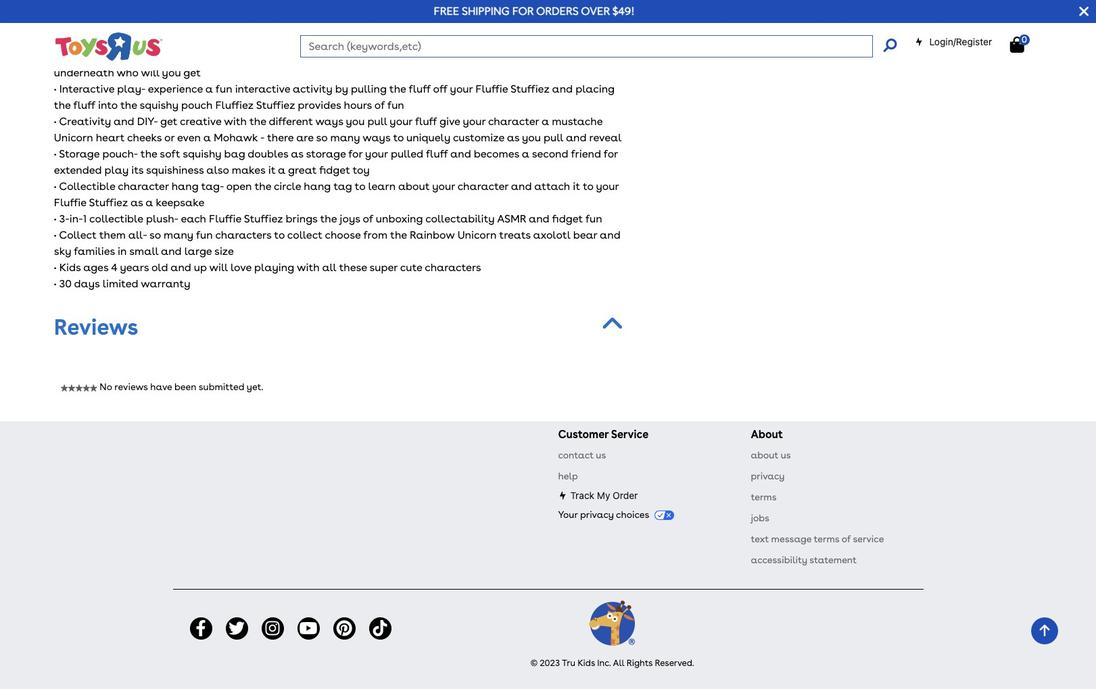 Task type: locate. For each thing, give the bounding box(es) containing it.
0 vertical spatial terms
[[751, 492, 777, 502]]

yet.
[[247, 382, 263, 392]]

free shipping for orders over $49! link
[[434, 5, 635, 18]]

privacy down track my order "button"
[[580, 509, 614, 520]]

about us
[[751, 450, 791, 460]]

only
[[919, 17, 942, 30]]

statement
[[810, 554, 857, 565]]

contact us
[[558, 450, 606, 460]]

1 horizontal spatial us
[[781, 450, 791, 460]]

of
[[842, 534, 851, 544]]

choices
[[616, 509, 649, 520]]

1 vertical spatial privacy
[[580, 509, 614, 520]]

contact
[[558, 450, 594, 460]]

help
[[558, 471, 578, 481]]

service
[[853, 534, 884, 544]]

2 us from the left
[[781, 450, 791, 460]]

1 us from the left
[[596, 450, 606, 460]]

help link
[[558, 471, 578, 481]]

privacy down about us link
[[751, 471, 785, 481]]

for
[[512, 5, 534, 18]]

0 horizontal spatial us
[[596, 450, 606, 460]]

your privacy choices link
[[558, 509, 674, 520]]

service
[[611, 428, 649, 441]]

login/register
[[930, 36, 992, 47]]

1 horizontal spatial terms
[[814, 534, 840, 544]]

us right about
[[781, 450, 791, 460]]

inc.
[[597, 658, 611, 668]]

★★★★★ no reviews have been submitted yet.
[[61, 382, 263, 392]]

tru
[[562, 658, 575, 668]]

1 horizontal spatial privacy
[[751, 471, 785, 481]]

customer service
[[558, 428, 649, 441]]

0 horizontal spatial privacy
[[580, 509, 614, 520]]

your privacy choices
[[558, 509, 652, 520]]

track my order
[[570, 490, 638, 501]]

1 vertical spatial terms
[[814, 534, 840, 544]]

over
[[581, 5, 610, 18]]

orders
[[536, 5, 579, 18]]

0
[[1022, 34, 1027, 45]]

privacy
[[751, 471, 785, 481], [580, 509, 614, 520]]

shopping bag image
[[1010, 37, 1024, 53]]

reserved.
[[655, 658, 694, 668]]

about
[[751, 428, 783, 441]]

login/register button
[[915, 35, 992, 49]]

toys r us image
[[54, 31, 162, 62]]

privacy link
[[751, 471, 785, 481]]

terms link
[[751, 492, 777, 502]]

terms
[[751, 492, 777, 502], [814, 534, 840, 544]]

terms left of
[[814, 534, 840, 544]]

us down customer service
[[596, 450, 606, 460]]

terms up jobs
[[751, 492, 777, 502]]

us
[[596, 450, 606, 460], [781, 450, 791, 460]]

free shipping for orders over $49!
[[434, 5, 635, 18]]

about us link
[[751, 450, 791, 460]]

None search field
[[300, 35, 897, 57]]

return
[[800, 17, 832, 30]]

submitted
[[199, 382, 244, 392]]

my
[[597, 490, 610, 501]]

accessibility
[[751, 554, 808, 565]]



Task type: vqa. For each thing, say whether or not it's contained in the screenshot.
Will I receive my order in time for Christmas?
no



Task type: describe. For each thing, give the bounding box(es) containing it.
2023
[[540, 658, 560, 668]]

rights
[[627, 658, 653, 668]]

kids
[[578, 658, 595, 668]]

about
[[751, 450, 779, 460]]

free
[[434, 5, 459, 18]]

text message terms of service link
[[751, 534, 884, 544]]

accessibility statement
[[751, 554, 857, 565]]

have
[[150, 382, 172, 392]]

★★★★★
[[61, 384, 97, 391]]

tiktok image
[[891, 43, 908, 73]]

share fluffie stuffiez large plush - panda on facebook image
[[800, 43, 825, 73]]

accessibility statement link
[[751, 554, 857, 565]]

for
[[784, 17, 798, 30]]

eligible
[[743, 17, 781, 30]]

eligible for return on toysrus.com only
[[743, 17, 942, 30]]

order
[[613, 490, 638, 501]]

share a link to fluffie stuffiez large plush - panda on twitter image
[[829, 43, 853, 73]]

been
[[175, 382, 196, 392]]

text message terms of service
[[751, 534, 884, 544]]

all
[[613, 658, 625, 668]]

customer
[[558, 428, 609, 441]]

create a pinterest pin for fluffie stuffiez large plush - panda image
[[773, 43, 796, 73]]

$49!
[[613, 5, 635, 18]]

contact us link
[[558, 450, 606, 460]]

privacy choices icon image
[[654, 511, 674, 520]]

no
[[100, 382, 112, 392]]

reviews link
[[54, 314, 138, 340]]

0 link
[[1010, 34, 1038, 53]]

©
[[531, 658, 538, 668]]

message
[[771, 534, 812, 544]]

on
[[834, 17, 847, 30]]

your
[[558, 509, 578, 520]]

track
[[570, 490, 595, 501]]

copy a link to fluffie stuffiez large plush - panda image
[[857, 43, 887, 73]]

jobs link
[[751, 513, 770, 523]]

toysrus.com
[[849, 17, 917, 30]]

close button image
[[1080, 4, 1089, 19]]

0 horizontal spatial terms
[[751, 492, 777, 502]]

us for customer service
[[596, 450, 606, 460]]

track my order button
[[558, 490, 638, 501]]

© 2023 tru kids inc. all rights reserved.
[[531, 658, 694, 668]]

jobs
[[751, 513, 770, 523]]

text
[[751, 534, 769, 544]]

shipping
[[462, 5, 510, 18]]

Enter Keyword or Item No. search field
[[300, 35, 873, 57]]

0 vertical spatial privacy
[[751, 471, 785, 481]]

us for about
[[781, 450, 791, 460]]

reviews
[[54, 314, 138, 340]]

reviews
[[114, 382, 148, 392]]



